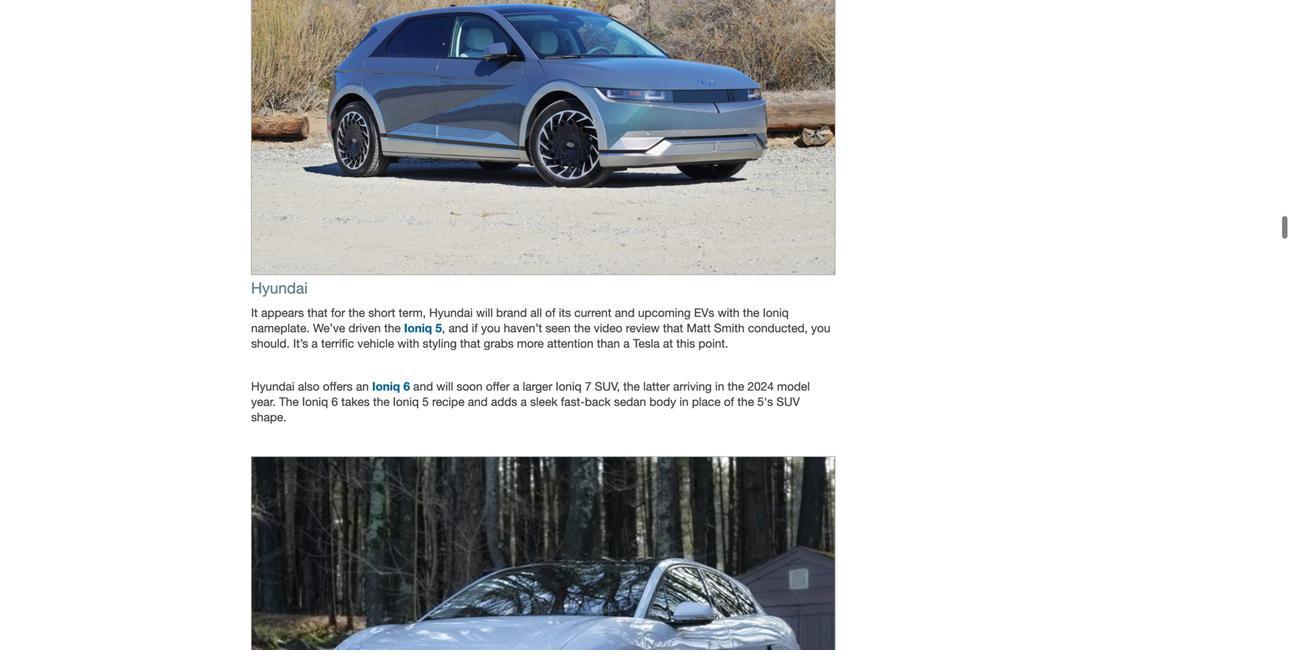 Task type: describe. For each thing, give the bounding box(es) containing it.
smith
[[714, 321, 745, 335]]

short
[[369, 306, 396, 320]]

with inside it appears that for the short term, hyundai will brand all of its current and upcoming evs with the ioniq nameplate. we've driven the
[[718, 306, 740, 320]]

5's
[[758, 395, 774, 409]]

the down short
[[384, 321, 401, 335]]

1 horizontal spatial 6
[[404, 379, 410, 393]]

we've
[[313, 321, 345, 335]]

ioniq right an on the bottom left of page
[[372, 379, 400, 393]]

it
[[251, 306, 258, 320]]

ioniq down term,
[[404, 321, 432, 335]]

also
[[298, 380, 320, 393]]

the left 2024
[[728, 380, 745, 393]]

the left 5's
[[738, 395, 754, 409]]

seen
[[546, 321, 571, 335]]

fast-
[[561, 395, 585, 409]]

2 you from the left
[[812, 321, 831, 335]]

more
[[517, 337, 544, 350]]

soon
[[457, 380, 483, 393]]

recipe
[[432, 395, 465, 409]]

sedan
[[614, 395, 647, 409]]

styling
[[423, 337, 457, 350]]

the up smith
[[743, 306, 760, 320]]

a right than
[[624, 337, 630, 350]]

5 inside and will soon offer a larger ioniq 7 suv, the latter arriving in the 2024 model year. the ioniq 6 takes the ioniq 5 recipe and adds a sleek fast-back sedan body in place of the 5's suv shape.
[[422, 395, 429, 409]]

this
[[677, 337, 696, 350]]

1 you from the left
[[481, 321, 501, 335]]

of inside it appears that for the short term, hyundai will brand all of its current and upcoming evs with the ioniq nameplate. we've driven the
[[546, 306, 556, 320]]

upcoming
[[638, 306, 691, 320]]

and down soon
[[468, 395, 488, 409]]

conducted,
[[748, 321, 808, 335]]

its
[[559, 306, 571, 320]]

7
[[585, 380, 592, 393]]

should.
[[251, 337, 290, 350]]

body
[[650, 395, 677, 409]]

will inside it appears that for the short term, hyundai will brand all of its current and upcoming evs with the ioniq nameplate. we've driven the
[[476, 306, 493, 320]]

current
[[575, 306, 612, 320]]

latter
[[644, 380, 670, 393]]

ioniq inside it appears that for the short term, hyundai will brand all of its current and upcoming evs with the ioniq nameplate. we've driven the
[[763, 306, 789, 320]]

appears
[[261, 306, 304, 320]]

brand
[[496, 306, 527, 320]]

hyundai also offers an ioniq 6
[[251, 379, 410, 393]]

back
[[585, 395, 611, 409]]

all
[[531, 306, 542, 320]]

hyundai for hyundai
[[251, 279, 308, 297]]

matt
[[687, 321, 711, 335]]

terrific
[[321, 337, 354, 350]]

and inside it appears that for the short term, hyundai will brand all of its current and upcoming evs with the ioniq nameplate. we've driven the
[[615, 306, 635, 320]]

ioniq up fast-
[[556, 380, 582, 393]]

grabs
[[484, 337, 514, 350]]

2024
[[748, 380, 774, 393]]

at
[[663, 337, 673, 350]]

and up recipe
[[413, 380, 433, 393]]

6 inside and will soon offer a larger ioniq 7 suv, the latter arriving in the 2024 model year. the ioniq 6 takes the ioniq 5 recipe and adds a sleek fast-back sedan body in place of the 5's suv shape.
[[332, 395, 338, 409]]

and inside ", and if you haven't seen the video review that matt smith conducted, you should. it's a terrific vehicle with styling that grabs more attention than a tesla at this point."
[[449, 321, 469, 335]]

2 vertical spatial that
[[460, 337, 481, 350]]

0 vertical spatial in
[[716, 380, 725, 393]]



Task type: vqa. For each thing, say whether or not it's contained in the screenshot.
the topmost purchase
no



Task type: locate. For each thing, give the bounding box(es) containing it.
with
[[718, 306, 740, 320], [398, 337, 420, 350]]

offer
[[486, 380, 510, 393]]

of inside and will soon offer a larger ioniq 7 suv, the latter arriving in the 2024 model year. the ioniq 6 takes the ioniq 5 recipe and adds a sleek fast-back sedan body in place of the 5's suv shape.
[[724, 395, 735, 409]]

you
[[481, 321, 501, 335], [812, 321, 831, 335]]

in up place
[[716, 380, 725, 393]]

0 horizontal spatial 5
[[422, 395, 429, 409]]

0 horizontal spatial 6
[[332, 395, 338, 409]]

the down the ioniq 6 link
[[373, 395, 390, 409]]

takes
[[341, 395, 370, 409]]

and up video
[[615, 306, 635, 320]]

ioniq 5
[[404, 321, 442, 335]]

1 vertical spatial hyundai
[[429, 306, 473, 320]]

of right place
[[724, 395, 735, 409]]

tesla
[[633, 337, 660, 350]]

1 horizontal spatial you
[[812, 321, 831, 335]]

for
[[331, 306, 345, 320]]

and
[[615, 306, 635, 320], [449, 321, 469, 335], [413, 380, 433, 393], [468, 395, 488, 409]]

1 horizontal spatial of
[[724, 395, 735, 409]]

0 vertical spatial hyundai
[[251, 279, 308, 297]]

and will soon offer a larger ioniq 7 suv, the latter arriving in the 2024 model year. the ioniq 6 takes the ioniq 5 recipe and adds a sleek fast-back sedan body in place of the 5's suv shape.
[[251, 380, 810, 424]]

hyundai up appears at the left
[[251, 279, 308, 297]]

will
[[476, 306, 493, 320], [437, 380, 454, 393]]

hyundai inside hyundai also offers an ioniq 6
[[251, 380, 295, 393]]

1 horizontal spatial in
[[716, 380, 725, 393]]

that down if on the left of page
[[460, 337, 481, 350]]

1 vertical spatial 5
[[422, 395, 429, 409]]

1 vertical spatial of
[[724, 395, 735, 409]]

, and if you haven't seen the video review that matt smith conducted, you should. it's a terrific vehicle with styling that grabs more attention than a tesla at this point.
[[251, 321, 831, 350]]

of
[[546, 306, 556, 320], [724, 395, 735, 409]]

ioniq down also
[[302, 395, 328, 409]]

a right 'it's'
[[312, 337, 318, 350]]

the inside ", and if you haven't seen the video review that matt smith conducted, you should. it's a terrific vehicle with styling that grabs more attention than a tesla at this point."
[[574, 321, 591, 335]]

you right conducted,
[[812, 321, 831, 335]]

5 up styling
[[436, 321, 442, 335]]

offers
[[323, 380, 353, 393]]

1 horizontal spatial will
[[476, 306, 493, 320]]

will inside and will soon offer a larger ioniq 7 suv, the latter arriving in the 2024 model year. the ioniq 6 takes the ioniq 5 recipe and adds a sleek fast-back sedan body in place of the 5's suv shape.
[[437, 380, 454, 393]]

the
[[349, 306, 365, 320], [743, 306, 760, 320], [384, 321, 401, 335], [574, 321, 591, 335], [624, 380, 640, 393], [728, 380, 745, 393], [373, 395, 390, 409], [738, 395, 754, 409]]

6 down "offers"
[[332, 395, 338, 409]]

1 horizontal spatial with
[[718, 306, 740, 320]]

0 vertical spatial that
[[307, 306, 328, 320]]

6
[[404, 379, 410, 393], [332, 395, 338, 409]]

adds
[[491, 395, 518, 409]]

,
[[442, 321, 445, 335]]

a right offer
[[513, 380, 520, 393]]

hyundai up year.
[[251, 380, 295, 393]]

attention
[[547, 337, 594, 350]]

a right adds at the left bottom
[[521, 395, 527, 409]]

than
[[597, 337, 620, 350]]

ioniq 6 link
[[372, 379, 410, 393]]

vehicle
[[358, 337, 394, 350]]

with up smith
[[718, 306, 740, 320]]

0 vertical spatial 6
[[404, 379, 410, 393]]

2 vertical spatial hyundai
[[251, 380, 295, 393]]

sleek
[[530, 395, 558, 409]]

that inside it appears that for the short term, hyundai will brand all of its current and upcoming evs with the ioniq nameplate. we've driven the
[[307, 306, 328, 320]]

year.
[[251, 395, 276, 409]]

the up sedan
[[624, 380, 640, 393]]

a
[[312, 337, 318, 350], [624, 337, 630, 350], [513, 380, 520, 393], [521, 395, 527, 409]]

review
[[626, 321, 660, 335]]

ioniq up conducted,
[[763, 306, 789, 320]]

that
[[307, 306, 328, 320], [663, 321, 684, 335], [460, 337, 481, 350]]

0 horizontal spatial in
[[680, 395, 689, 409]]

1 vertical spatial with
[[398, 337, 420, 350]]

0 horizontal spatial will
[[437, 380, 454, 393]]

0 horizontal spatial with
[[398, 337, 420, 350]]

arriving
[[674, 380, 712, 393]]

shape.
[[251, 410, 287, 424]]

nameplate.
[[251, 321, 310, 335]]

video
[[594, 321, 623, 335]]

suv
[[777, 395, 800, 409]]

of right all
[[546, 306, 556, 320]]

will up recipe
[[437, 380, 454, 393]]

term,
[[399, 306, 426, 320]]

place
[[692, 395, 721, 409]]

hyundai up ,
[[429, 306, 473, 320]]

if
[[472, 321, 478, 335]]

larger
[[523, 380, 553, 393]]

2 horizontal spatial that
[[663, 321, 684, 335]]

you right if on the left of page
[[481, 321, 501, 335]]

0 vertical spatial of
[[546, 306, 556, 320]]

5 left recipe
[[422, 395, 429, 409]]

in
[[716, 380, 725, 393], [680, 395, 689, 409]]

ioniq 5 link
[[404, 321, 442, 335]]

with inside ", and if you haven't seen the video review that matt smith conducted, you should. it's a terrific vehicle with styling that grabs more attention than a tesla at this point."
[[398, 337, 420, 350]]

hyundai
[[251, 279, 308, 297], [429, 306, 473, 320], [251, 380, 295, 393]]

0 horizontal spatial you
[[481, 321, 501, 335]]

6 right an on the bottom left of page
[[404, 379, 410, 393]]

0 horizontal spatial that
[[307, 306, 328, 320]]

with down ioniq 5
[[398, 337, 420, 350]]

0 horizontal spatial of
[[546, 306, 556, 320]]

2022 hyundai ioniq 5 review summary image
[[251, 0, 836, 275]]

ioniq down the ioniq 6 link
[[393, 395, 419, 409]]

it's
[[293, 337, 308, 350]]

an
[[356, 380, 369, 393]]

will up if on the left of page
[[476, 306, 493, 320]]

evs
[[694, 306, 715, 320]]

driven
[[349, 321, 381, 335]]

that up we've
[[307, 306, 328, 320]]

that up at
[[663, 321, 684, 335]]

1 vertical spatial 6
[[332, 395, 338, 409]]

1 horizontal spatial 5
[[436, 321, 442, 335]]

the down current at the top left of page
[[574, 321, 591, 335]]

1 horizontal spatial that
[[460, 337, 481, 350]]

model
[[778, 380, 810, 393]]

point.
[[699, 337, 729, 350]]

it appears that for the short term, hyundai will brand all of its current and upcoming evs with the ioniq nameplate. we've driven the
[[251, 306, 789, 335]]

the up driven
[[349, 306, 365, 320]]

hyundai inside it appears that for the short term, hyundai will brand all of its current and upcoming evs with the ioniq nameplate. we've driven the
[[429, 306, 473, 320]]

0 vertical spatial will
[[476, 306, 493, 320]]

1 vertical spatial will
[[437, 380, 454, 393]]

1 vertical spatial in
[[680, 395, 689, 409]]

ioniq
[[763, 306, 789, 320], [404, 321, 432, 335], [372, 379, 400, 393], [556, 380, 582, 393], [302, 395, 328, 409], [393, 395, 419, 409]]

hyundai for hyundai also offers an ioniq 6
[[251, 380, 295, 393]]

2019 jaguar i-pace preview summaryimage image
[[251, 457, 836, 650]]

haven't
[[504, 321, 542, 335]]

the
[[279, 395, 299, 409]]

5
[[436, 321, 442, 335], [422, 395, 429, 409]]

and right ,
[[449, 321, 469, 335]]

1 vertical spatial that
[[663, 321, 684, 335]]

0 vertical spatial with
[[718, 306, 740, 320]]

suv,
[[595, 380, 620, 393]]

in down arriving
[[680, 395, 689, 409]]

0 vertical spatial 5
[[436, 321, 442, 335]]



